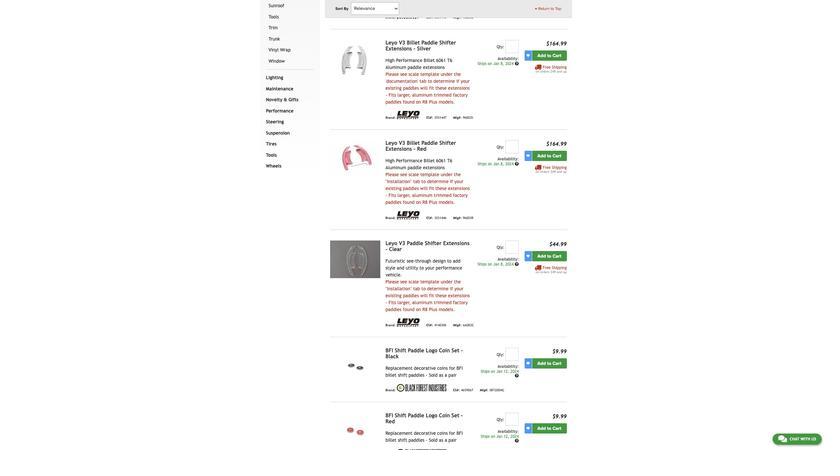 Task type: describe. For each thing, give the bounding box(es) containing it.
trunk
[[269, 36, 280, 42]]

return to top link
[[535, 6, 562, 12]]

"installation" inside high performance billet 6061 t6 aluminum paddle extensions please see scale template under the "installation" tab to determine if your existing paddles will fit these extensions - fits larger, aluminum trimmed factory paddles found on r8 plus models.
[[386, 179, 412, 184]]

high for leyo v3 billet paddle shifter extensions - silver
[[386, 58, 395, 63]]

t6 for leyo v3 billet paddle shifter extensions - red
[[447, 158, 452, 163]]

up for leyo v3 paddle shifter extensions - clear
[[563, 270, 567, 274]]

- inside high performance billet 6061 t6 aluminum paddle extensions please see scale template under the 'documentation' tab to determine if your existing paddles will fit these extensions - fits larger, aluminum trimmed factory paddles found on r8 plus models.
[[386, 92, 387, 98]]

window
[[269, 58, 285, 64]]

red for v3
[[417, 146, 426, 152]]

design
[[433, 258, 446, 264]]

extensions for leyo v3 billet paddle shifter extensions - silver
[[386, 45, 412, 52]]

add to cart for bfi shift paddle logo coin set - red
[[537, 426, 562, 431]]

see inside the futuristic see-through design to add style and utility to your performance vehicle. please see scale template under the "installation" tab to determine if your existing paddles will fit these extensions - fits larger, aluminum trimmed factory paddles found on r8 plus models.
[[400, 279, 407, 285]]

wheels link
[[265, 161, 313, 172]]

1 vertical spatial tools
[[266, 152, 277, 158]]

sort by
[[335, 6, 348, 11]]

the for leyo v3 billet paddle shifter extensions - silver
[[454, 72, 461, 77]]

brand: for leyo v3 billet paddle shifter extensions - red
[[386, 216, 396, 220]]

template for silver
[[420, 72, 439, 77]]

add to cart for bfi shift paddle logo coin set - black
[[537, 361, 562, 366]]

window link
[[267, 56, 313, 67]]

vinyl wrap link
[[267, 45, 313, 56]]

chat with us
[[790, 437, 816, 442]]

gifts
[[288, 97, 299, 102]]

high performance billet 6061 t6 aluminum paddle extensions please see scale template under the 'documentation' tab to determine if your existing paddles will fit these extensions - fits larger, aluminum trimmed factory paddles found on r8 plus models.
[[386, 58, 470, 105]]

- inside leyo v3 billet paddle shifter extensions - silver
[[414, 45, 416, 52]]

interior subcategories element
[[266, 0, 314, 70]]

add to cart for leyo v3 billet paddle shifter extensions - red
[[537, 153, 562, 159]]

shift for black
[[395, 348, 406, 354]]

question circle image
[[515, 439, 519, 443]]

decorative for black
[[414, 366, 436, 371]]

your inside high performance billet 6061 t6 aluminum paddle extensions please see scale template under the 'documentation' tab to determine if your existing paddles will fit these extensions - fits larger, aluminum trimmed factory paddles found on r8 plus models.
[[461, 78, 470, 84]]

- inside bfi shift paddle logo coin set - red
[[461, 413, 463, 419]]

coin for bfi shift paddle logo coin set - black
[[439, 348, 450, 354]]

style
[[386, 265, 395, 271]]

mfg#: left pa003b
[[453, 16, 462, 19]]

decorative for red
[[414, 431, 436, 436]]

mfg#: for leyo v3 billet paddle shifter extensions - red
[[453, 216, 462, 220]]

the for leyo v3 billet paddle shifter extensions - red
[[454, 172, 461, 177]]

trimmed for leyo v3 billet paddle shifter extensions - red
[[434, 193, 452, 198]]

larger, inside the futuristic see-through design to add style and utility to your performance vehicle. please see scale template under the "installation" tab to determine if your existing paddles will fit these extensions - fits larger, aluminum trimmed factory paddles found on r8 plus models.
[[398, 300, 411, 305]]

chat with us link
[[773, 434, 822, 445]]

pair for bfi shift paddle logo coin set - black
[[449, 373, 457, 378]]

chat
[[790, 437, 799, 442]]

4140306
[[434, 324, 447, 327]]

leyo v3 billet paddle shifter extensions - red
[[386, 140, 456, 152]]

on inside high performance billet 6061 t6 aluminum paddle extensions please see scale template under the 'documentation' tab to determine if your existing paddles will fit these extensions - fits larger, aluminum trimmed factory paddles found on r8 plus models.
[[416, 99, 421, 105]]

under for leyo v3 billet paddle shifter extensions - red
[[441, 172, 453, 177]]

extensions inside leyo v3 paddle shifter extensions - clear
[[443, 240, 470, 247]]

- inside bfi shift paddle logo coin set - black
[[461, 348, 463, 354]]

es#: 3551447
[[426, 116, 447, 120]]

shipping for leyo v3 billet paddle shifter extensions - silver
[[552, 65, 567, 70]]

on inside high performance billet 6061 t6 aluminum paddle extensions please see scale template under the "installation" tab to determine if your existing paddles will fit these extensions - fits larger, aluminum trimmed factory paddles found on r8 plus models.
[[416, 200, 421, 205]]

wrap
[[280, 47, 291, 53]]

extensions down leyo v3 billet paddle shifter extensions - red
[[423, 165, 445, 170]]

us
[[812, 437, 816, 442]]

found for silver
[[403, 99, 415, 105]]

sunroof link
[[267, 0, 313, 11]]

3551446
[[434, 216, 447, 220]]

cart for bfi shift paddle logo coin set - black
[[553, 361, 562, 366]]

es#: 3551446
[[426, 216, 447, 220]]

$164.99 for leyo v3 billet paddle shifter extensions - silver
[[546, 41, 567, 47]]

shifter inside leyo v3 paddle shifter extensions - clear
[[425, 240, 442, 247]]

leyo v3 billet paddle shifter extensions - red link
[[386, 140, 456, 152]]

sunroof
[[269, 3, 284, 8]]

return
[[538, 6, 550, 11]]

futuristic
[[386, 258, 405, 264]]

mfg#: ibfi2004g
[[480, 389, 504, 392]]

shift for red
[[398, 438, 407, 443]]

these for silver
[[435, 85, 447, 91]]

es#: 4140306
[[426, 324, 447, 327]]

3551445
[[434, 16, 447, 19]]

jan for bfi shift paddle logo coin set - red
[[496, 434, 503, 439]]

aluminum inside the futuristic see-through design to add style and utility to your performance vehicle. please see scale template under the "installation" tab to determine if your existing paddles will fit these extensions - fits larger, aluminum trimmed factory paddles found on r8 plus models.
[[412, 300, 433, 305]]

&
[[284, 97, 287, 102]]

add to cart button for leyo v3 billet paddle shifter extensions - silver
[[532, 50, 567, 61]]

silver
[[417, 45, 431, 52]]

vinyl wrap
[[269, 47, 291, 53]]

coin for bfi shift paddle logo coin set - red
[[439, 413, 450, 419]]

trim
[[269, 25, 278, 30]]

trim link
[[267, 23, 313, 34]]

add for leyo v3 billet paddle shifter extensions - red
[[537, 153, 546, 159]]

steering link
[[265, 117, 313, 128]]

by
[[344, 6, 348, 11]]

performance link
[[265, 106, 313, 117]]

question circle image for leyo v3 billet paddle shifter extensions - silver
[[515, 62, 519, 66]]

models. inside the futuristic see-through design to add style and utility to your performance vehicle. please see scale template under the "installation" tab to determine if your existing paddles will fit these extensions - fits larger, aluminum trimmed factory paddles found on r8 plus models.
[[439, 307, 455, 312]]

with
[[801, 437, 810, 442]]

availability: for bfi shift paddle logo coin set - red
[[498, 430, 519, 434]]

and for leyo v3 billet paddle shifter extensions - red
[[557, 170, 562, 174]]

es#: 3551445
[[426, 16, 447, 19]]

extensions for leyo v3 billet paddle shifter extensions - red
[[386, 146, 412, 152]]

shifter for leyo v3 billet paddle shifter extensions - red
[[439, 140, 456, 146]]

the inside the futuristic see-through design to add style and utility to your performance vehicle. please see scale template under the "installation" tab to determine if your existing paddles will fit these extensions - fits larger, aluminum trimmed factory paddles found on r8 plus models.
[[454, 279, 461, 285]]

see-
[[407, 258, 415, 264]]

models. for leyo v3 billet paddle shifter extensions - silver
[[439, 99, 455, 105]]

determine inside the futuristic see-through design to add style and utility to your performance vehicle. please see scale template under the "installation" tab to determine if your existing paddles will fit these extensions - fits larger, aluminum trimmed factory paddles found on r8 plus models.
[[427, 286, 449, 291]]

pa003b
[[463, 16, 473, 19]]

qty: for bfi shift paddle logo coin set - red
[[497, 418, 504, 422]]

1 brand: from the top
[[386, 16, 396, 19]]

performance inside "link"
[[266, 108, 294, 114]]

maintenance
[[266, 86, 293, 91]]

free shipping on orders $49 and up for leyo v3 billet paddle shifter extensions - red
[[536, 165, 567, 174]]

'documentation'
[[386, 78, 418, 84]]

template for red
[[420, 172, 439, 177]]

top
[[555, 6, 562, 11]]

4659067
[[461, 389, 473, 392]]

add to cart button for bfi shift paddle logo coin set - red
[[532, 424, 567, 434]]

pa003s
[[463, 116, 473, 120]]

if inside the futuristic see-through design to add style and utility to your performance vehicle. please see scale template under the "installation" tab to determine if your existing paddles will fit these extensions - fits larger, aluminum trimmed factory paddles found on r8 plus models.
[[450, 286, 453, 291]]

6061 for red
[[436, 158, 446, 163]]

extensions up mfg#: pa003r
[[448, 186, 470, 191]]

fits for leyo v3 billet paddle shifter extensions - silver
[[389, 92, 396, 98]]

add
[[453, 258, 461, 264]]

aluminum for leyo v3 billet paddle shifter extensions - red
[[386, 165, 406, 170]]

will inside the futuristic see-through design to add style and utility to your performance vehicle. please see scale template under the "installation" tab to determine if your existing paddles will fit these extensions - fits larger, aluminum trimmed factory paddles found on r8 plus models.
[[420, 293, 428, 298]]

bfi shift paddle logo coin set - red
[[386, 413, 463, 425]]

plus for silver
[[429, 99, 437, 105]]

add to wish list image for $44.99
[[527, 255, 530, 258]]

r8 for silver
[[422, 99, 428, 105]]

scale for red
[[409, 172, 419, 177]]

brand: for leyo v3 billet paddle shifter extensions - silver
[[386, 116, 396, 120]]

vinyl
[[269, 47, 279, 53]]

extensions up mfg#: pa003s
[[448, 85, 470, 91]]

jan for leyo v3 paddle shifter extensions - clear
[[493, 262, 499, 267]]

es#4659065 - ibfi2002g - bfi shift paddle logo coin set - red - replacement decorative coins for bfi billet shift paddles - sold as a pair - black forest industries - audi volkswagen image
[[330, 413, 380, 450]]

$9.99 for bfi shift paddle logo coin set - red
[[552, 414, 567, 420]]

to inside high performance billet 6061 t6 aluminum paddle extensions please see scale template under the "installation" tab to determine if your existing paddles will fit these extensions - fits larger, aluminum trimmed factory paddles found on r8 plus models.
[[421, 179, 426, 184]]

paddle for bfi shift paddle logo coin set - red
[[408, 413, 424, 419]]

1 black forest industries - corporate logo image from the top
[[397, 384, 447, 392]]

futuristic see-through design to add style and utility to your performance vehicle. please see scale template under the "installation" tab to determine if your existing paddles will fit these extensions - fits larger, aluminum trimmed factory paddles found on r8 plus models.
[[386, 258, 470, 312]]

2 black forest industries - corporate logo image from the top
[[397, 449, 447, 450]]

ships for leyo v3 paddle shifter extensions - clear
[[478, 262, 487, 267]]

billet for high performance billet 6061 t6 aluminum paddle extensions please see scale template under the "installation" tab to determine if your existing paddles will fit these extensions - fits larger, aluminum trimmed factory paddles found on r8 plus models.
[[424, 158, 435, 163]]

high for leyo v3 billet paddle shifter extensions - red
[[386, 158, 395, 163]]

steering
[[266, 119, 284, 125]]

billet for red
[[386, 438, 397, 443]]

tires
[[266, 141, 277, 147]]

"installation" inside the futuristic see-through design to add style and utility to your performance vehicle. please see scale template under the "installation" tab to determine if your existing paddles will fit these extensions - fits larger, aluminum trimmed factory paddles found on r8 plus models.
[[386, 286, 412, 291]]

es#: for leyo v3 billet paddle shifter extensions - red
[[426, 216, 433, 220]]

lighting
[[266, 75, 283, 80]]

return to top
[[537, 6, 562, 11]]

mfg#: aa003c
[[453, 324, 474, 327]]

please for leyo v3 billet paddle shifter extensions - silver
[[386, 72, 399, 77]]

these for red
[[435, 186, 447, 191]]

add for leyo v3 paddle shifter extensions - clear
[[537, 254, 546, 259]]

- inside leyo v3 billet paddle shifter extensions - red
[[414, 146, 416, 152]]

shipping for leyo v3 billet paddle shifter extensions - red
[[552, 165, 567, 170]]

black
[[386, 354, 399, 360]]

qty: for bfi shift paddle logo coin set - black
[[497, 353, 504, 357]]

lighting link
[[265, 72, 313, 83]]

mfg#: pa003s
[[453, 116, 473, 120]]

qty: for leyo v3 billet paddle shifter extensions - silver
[[497, 44, 504, 49]]

add to cart for leyo v3 billet paddle shifter extensions - silver
[[537, 53, 562, 58]]

mfg#: pa003r
[[453, 216, 474, 220]]

es#: 4659067
[[453, 389, 473, 392]]

for for bfi shift paddle logo coin set - red
[[449, 431, 455, 436]]

leyo v3 billet paddle shifter extensions - silver link
[[386, 40, 456, 52]]

es#: for leyo v3 billet paddle shifter extensions - silver
[[426, 116, 433, 120]]

see for silver
[[400, 72, 407, 77]]

and inside the futuristic see-through design to add style and utility to your performance vehicle. please see scale template under the "installation" tab to determine if your existing paddles will fit these extensions - fits larger, aluminum trimmed factory paddles found on r8 plus models.
[[397, 265, 404, 271]]

performance for leyo v3 billet paddle shifter extensions - silver
[[396, 58, 422, 63]]

leyo v3 paddle shifter extensions - clear
[[386, 240, 470, 253]]

leyo for leyo v3 paddle shifter extensions - clear
[[386, 240, 397, 247]]

free for leyo v3 billet paddle shifter extensions - red
[[543, 165, 551, 170]]

es#: left 3551445
[[426, 16, 433, 19]]

add for bfi shift paddle logo coin set - black
[[537, 361, 546, 366]]

mfg#: pa003b
[[453, 16, 473, 19]]

billet for black
[[386, 373, 397, 378]]

fits inside the futuristic see-through design to add style and utility to your performance vehicle. please see scale template under the "installation" tab to determine if your existing paddles will fit these extensions - fits larger, aluminum trimmed factory paddles found on r8 plus models.
[[389, 300, 396, 305]]

a for bfi shift paddle logo coin set - black
[[445, 373, 447, 378]]

high performance billet 6061 t6 aluminum paddle extensions please see scale template under the "installation" tab to determine if your existing paddles will fit these extensions - fits larger, aluminum trimmed factory paddles found on r8 plus models.
[[386, 158, 470, 205]]

ships on jan 8, 2024 for leyo v3 billet paddle shifter extensions - red
[[478, 162, 515, 166]]

suspension link
[[265, 128, 313, 139]]

existing for leyo v3 billet paddle shifter extensions - silver
[[386, 85, 402, 91]]

2024 for bfi shift paddle logo coin set - red
[[511, 434, 519, 439]]

orders for leyo v3 paddle shifter extensions - clear
[[540, 270, 550, 274]]

trunk link
[[267, 34, 313, 45]]

extensions down silver
[[423, 65, 445, 70]]



Task type: vqa. For each thing, say whether or not it's contained in the screenshot.


Task type: locate. For each thing, give the bounding box(es) containing it.
0 vertical spatial performance
[[396, 58, 422, 63]]

- inside leyo v3 paddle shifter extensions - clear
[[386, 246, 388, 253]]

1 vertical spatial aluminum
[[412, 193, 433, 198]]

0 vertical spatial "installation"
[[386, 179, 412, 184]]

a down bfi shift paddle logo coin set - black link
[[445, 373, 447, 378]]

1 leyo - corporate logo image from the top
[[397, 10, 420, 19]]

logo for bfi shift paddle logo coin set - red
[[426, 413, 437, 419]]

vehicle.
[[386, 272, 402, 278]]

fit up es#: 3551446
[[429, 186, 434, 191]]

0 vertical spatial r8
[[422, 99, 428, 105]]

add to wish list image
[[527, 255, 530, 258], [527, 427, 530, 430]]

paddle inside leyo v3 paddle shifter extensions - clear
[[407, 240, 423, 247]]

2 shift from the top
[[395, 413, 406, 419]]

2 billet from the top
[[386, 438, 397, 443]]

scale up 'documentation'
[[409, 72, 419, 77]]

extensions down performance
[[448, 293, 470, 298]]

plus inside the futuristic see-through design to add style and utility to your performance vehicle. please see scale template under the "installation" tab to determine if your existing paddles will fit these extensions - fits larger, aluminum trimmed factory paddles found on r8 plus models.
[[429, 307, 437, 312]]

replacement decorative coins for bfi billet shift paddles - sold as a pair for black
[[386, 366, 463, 378]]

comments image
[[778, 435, 787, 443]]

tab inside high performance billet 6061 t6 aluminum paddle extensions please see scale template under the 'documentation' tab to determine if your existing paddles will fit these extensions - fits larger, aluminum trimmed factory paddles found on r8 plus models.
[[420, 78, 426, 84]]

4 add to cart from the top
[[537, 361, 562, 366]]

factory inside the futuristic see-through design to add style and utility to your performance vehicle. please see scale template under the "installation" tab to determine if your existing paddles will fit these extensions - fits larger, aluminum trimmed factory paddles found on r8 plus models.
[[453, 300, 468, 305]]

shift down bfi shift paddle logo coin set - red
[[398, 438, 407, 443]]

2 vertical spatial r8
[[422, 307, 428, 312]]

ibfi2004g
[[490, 389, 504, 392]]

decorative down bfi shift paddle logo coin set - black link
[[414, 366, 436, 371]]

2 vertical spatial orders
[[540, 270, 550, 274]]

to inside high performance billet 6061 t6 aluminum paddle extensions please see scale template under the 'documentation' tab to determine if your existing paddles will fit these extensions - fits larger, aluminum trimmed factory paddles found on r8 plus models.
[[428, 78, 432, 84]]

existing for leyo v3 billet paddle shifter extensions - red
[[386, 186, 402, 191]]

a down bfi shift paddle logo coin set - red
[[445, 438, 447, 443]]

4 brand: from the top
[[386, 324, 396, 327]]

1 decorative from the top
[[414, 366, 436, 371]]

8, for leyo v3 billet paddle shifter extensions - red
[[501, 162, 504, 166]]

r8 inside the futuristic see-through design to add style and utility to your performance vehicle. please see scale template under the "installation" tab to determine if your existing paddles will fit these extensions - fits larger, aluminum trimmed factory paddles found on r8 plus models.
[[422, 307, 428, 312]]

ships on jan 12, 2024 up question circle image
[[481, 434, 519, 439]]

1 add to cart button from the top
[[532, 50, 567, 61]]

2 $49 from the top
[[551, 170, 556, 174]]

factory inside high performance billet 6061 t6 aluminum paddle extensions please see scale template under the "installation" tab to determine if your existing paddles will fit these extensions - fits larger, aluminum trimmed factory paddles found on r8 plus models.
[[453, 193, 468, 198]]

r8 inside high performance billet 6061 t6 aluminum paddle extensions please see scale template under the 'documentation' tab to determine if your existing paddles will fit these extensions - fits larger, aluminum trimmed factory paddles found on r8 plus models.
[[422, 99, 428, 105]]

1 vertical spatial will
[[420, 186, 428, 191]]

found inside high performance billet 6061 t6 aluminum paddle extensions please see scale template under the 'documentation' tab to determine if your existing paddles will fit these extensions - fits larger, aluminum trimmed factory paddles found on r8 plus models.
[[403, 99, 415, 105]]

see inside high performance billet 6061 t6 aluminum paddle extensions please see scale template under the 'documentation' tab to determine if your existing paddles will fit these extensions - fits larger, aluminum trimmed factory paddles found on r8 plus models.
[[400, 72, 407, 77]]

1 vertical spatial decorative
[[414, 431, 436, 436]]

3 fits from the top
[[389, 300, 396, 305]]

pa003r
[[463, 216, 474, 220]]

tools link
[[267, 11, 313, 23], [265, 150, 313, 161]]

if
[[456, 78, 459, 84], [450, 179, 453, 184], [450, 286, 453, 291]]

ships on jan 12, 2024 for bfi shift paddle logo coin set - black
[[481, 369, 519, 374]]

qty:
[[497, 44, 504, 49], [497, 145, 504, 149], [497, 245, 504, 250], [497, 353, 504, 357], [497, 418, 504, 422]]

3 will from the top
[[420, 293, 428, 298]]

add for leyo v3 billet paddle shifter extensions - silver
[[537, 53, 546, 58]]

tab
[[420, 78, 426, 84], [413, 179, 420, 184], [413, 286, 420, 291]]

6061 inside high performance billet 6061 t6 aluminum paddle extensions please see scale template under the "installation" tab to determine if your existing paddles will fit these extensions - fits larger, aluminum trimmed factory paddles found on r8 plus models.
[[436, 158, 446, 163]]

5 add to cart button from the top
[[532, 424, 567, 434]]

2 set from the top
[[452, 413, 459, 419]]

1 vertical spatial models.
[[439, 200, 455, 205]]

3 cart from the top
[[553, 254, 562, 259]]

novelty
[[266, 97, 282, 102]]

2 add to cart button from the top
[[532, 151, 567, 161]]

question circle image for leyo v3 paddle shifter extensions - clear
[[515, 262, 519, 266]]

billet for high performance billet 6061 t6 aluminum paddle extensions please see scale template under the 'documentation' tab to determine if your existing paddles will fit these extensions - fits larger, aluminum trimmed factory paddles found on r8 plus models.
[[424, 58, 435, 63]]

aluminum up es#: 4140306
[[412, 300, 433, 305]]

2 replacement from the top
[[386, 431, 413, 436]]

0 vertical spatial 6061
[[436, 58, 446, 63]]

add to cart button
[[532, 50, 567, 61], [532, 151, 567, 161], [532, 251, 567, 261], [532, 359, 567, 369], [532, 424, 567, 434]]

fit up es#: 3551447
[[429, 85, 434, 91]]

tires link
[[265, 139, 313, 150]]

1 vertical spatial sold
[[429, 438, 438, 443]]

leyo - corporate logo image for leyo v3 billet paddle shifter extensions - red
[[397, 211, 420, 219]]

0 vertical spatial orders
[[540, 70, 550, 73]]

tools link down 'sunroof'
[[267, 11, 313, 23]]

2 vertical spatial leyo
[[386, 240, 397, 247]]

0 vertical spatial add to wish list image
[[527, 255, 530, 258]]

es#: left 3551446
[[426, 216, 433, 220]]

0 vertical spatial shipping
[[552, 65, 567, 70]]

larger, inside high performance billet 6061 t6 aluminum paddle extensions please see scale template under the "installation" tab to determine if your existing paddles will fit these extensions - fits larger, aluminum trimmed factory paddles found on r8 plus models.
[[398, 193, 411, 198]]

r8 up es#: 4140306
[[422, 307, 428, 312]]

0 vertical spatial shift
[[395, 348, 406, 354]]

will inside high performance billet 6061 t6 aluminum paddle extensions please see scale template under the 'documentation' tab to determine if your existing paddles will fit these extensions - fits larger, aluminum trimmed factory paddles found on r8 plus models.
[[420, 85, 428, 91]]

1 vertical spatial see
[[400, 172, 407, 177]]

aluminum inside high performance billet 6061 t6 aluminum paddle extensions please see scale template under the 'documentation' tab to determine if your existing paddles will fit these extensions - fits larger, aluminum trimmed factory paddles found on r8 plus models.
[[412, 92, 433, 98]]

see inside high performance billet 6061 t6 aluminum paddle extensions please see scale template under the "installation" tab to determine if your existing paddles will fit these extensions - fits larger, aluminum trimmed factory paddles found on r8 plus models.
[[400, 172, 407, 177]]

1 vertical spatial black forest industries - corporate logo image
[[397, 449, 447, 450]]

1 vertical spatial existing
[[386, 186, 402, 191]]

scale down the utility
[[409, 279, 419, 285]]

these up 3551447
[[435, 85, 447, 91]]

performance inside high performance billet 6061 t6 aluminum paddle extensions please see scale template under the 'documentation' tab to determine if your existing paddles will fit these extensions - fits larger, aluminum trimmed factory paddles found on r8 plus models.
[[396, 58, 422, 63]]

trimmed inside high performance billet 6061 t6 aluminum paddle extensions please see scale template under the "installation" tab to determine if your existing paddles will fit these extensions - fits larger, aluminum trimmed factory paddles found on r8 plus models.
[[434, 193, 452, 198]]

red for shift
[[386, 419, 395, 425]]

leyo - corporate logo image
[[397, 10, 420, 19], [397, 111, 420, 119], [397, 211, 420, 219], [397, 319, 420, 327]]

1 vertical spatial add to wish list image
[[527, 154, 530, 158]]

1 these from the top
[[435, 85, 447, 91]]

1 vertical spatial scale
[[409, 172, 419, 177]]

determine for silver
[[434, 78, 455, 84]]

caret up image
[[535, 7, 537, 11]]

6061
[[436, 58, 446, 63], [436, 158, 446, 163]]

- inside the futuristic see-through design to add style and utility to your performance vehicle. please see scale template under the "installation" tab to determine if your existing paddles will fit these extensions - fits larger, aluminum trimmed factory paddles found on r8 plus models.
[[386, 300, 387, 305]]

for down bfi shift paddle logo coin set - red
[[449, 431, 455, 436]]

2 $9.99 from the top
[[552, 414, 567, 420]]

3 leyo from the top
[[386, 240, 397, 247]]

0 vertical spatial red
[[417, 146, 426, 152]]

bfi inside bfi shift paddle logo coin set - red
[[386, 413, 393, 419]]

tools inside interior subcategories element
[[269, 14, 279, 19]]

2 existing from the top
[[386, 186, 402, 191]]

utility
[[406, 265, 418, 271]]

2 coin from the top
[[439, 413, 450, 419]]

decorative down bfi shift paddle logo coin set - red
[[414, 431, 436, 436]]

3 orders from the top
[[540, 270, 550, 274]]

0 vertical spatial tab
[[420, 78, 426, 84]]

please for leyo v3 billet paddle shifter extensions - red
[[386, 172, 399, 177]]

1 vertical spatial under
[[441, 172, 453, 177]]

fit inside high performance billet 6061 t6 aluminum paddle extensions please see scale template under the "installation" tab to determine if your existing paddles will fit these extensions - fits larger, aluminum trimmed factory paddles found on r8 plus models.
[[429, 186, 434, 191]]

trimmed up 3551447
[[434, 92, 452, 98]]

set down mfg#: aa003c
[[452, 348, 459, 354]]

jan for leyo v3 billet paddle shifter extensions - silver
[[493, 61, 499, 66]]

free for leyo v3 paddle shifter extensions - clear
[[543, 266, 551, 270]]

leyo - corporate logo image left es#: 3551447
[[397, 111, 420, 119]]

shift for black
[[398, 373, 407, 378]]

1 models. from the top
[[439, 99, 455, 105]]

es#3551447 - pa003s - leyo v3 billet paddle shifter extensions - silver - high performance billet 6061 t6 aluminum paddle extensions - leyo - audi image
[[330, 40, 380, 78]]

1 vertical spatial "installation"
[[386, 286, 412, 291]]

0 vertical spatial template
[[420, 72, 439, 77]]

bfi shift paddle logo coin set - red link
[[386, 413, 463, 425]]

these down performance
[[435, 293, 447, 298]]

performance inside high performance billet 6061 t6 aluminum paddle extensions please see scale template under the "installation" tab to determine if your existing paddles will fit these extensions - fits larger, aluminum trimmed factory paddles found on r8 plus models.
[[396, 158, 422, 163]]

3 models. from the top
[[439, 307, 455, 312]]

to inside return to top link
[[551, 6, 554, 11]]

0 vertical spatial add to wish list image
[[527, 54, 530, 57]]

aluminum up es#: 3551446
[[412, 193, 433, 198]]

0 vertical spatial sold
[[429, 373, 438, 378]]

v3 inside leyo v3 paddle shifter extensions - clear
[[399, 240, 405, 247]]

1 shift from the top
[[398, 373, 407, 378]]

add to cart
[[537, 53, 562, 58], [537, 153, 562, 159], [537, 254, 562, 259], [537, 361, 562, 366], [537, 426, 562, 431]]

6061 down leyo v3 billet paddle shifter extensions - silver link
[[436, 58, 446, 63]]

high inside high performance billet 6061 t6 aluminum paddle extensions please see scale template under the "installation" tab to determine if your existing paddles will fit these extensions - fits larger, aluminum trimmed factory paddles found on r8 plus models.
[[386, 158, 395, 163]]

1 a from the top
[[445, 373, 447, 378]]

under
[[441, 72, 453, 77], [441, 172, 453, 177], [441, 279, 453, 285]]

1 up from the top
[[563, 70, 567, 73]]

found inside the futuristic see-through design to add style and utility to your performance vehicle. please see scale template under the "installation" tab to determine if your existing paddles will fit these extensions - fits larger, aluminum trimmed factory paddles found on r8 plus models.
[[403, 307, 415, 312]]

1 logo from the top
[[426, 348, 437, 354]]

billet inside high performance billet 6061 t6 aluminum paddle extensions please see scale template under the 'documentation' tab to determine if your existing paddles will fit these extensions - fits larger, aluminum trimmed factory paddles found on r8 plus models.
[[424, 58, 435, 63]]

1 vertical spatial as
[[439, 438, 443, 443]]

fits for leyo v3 billet paddle shifter extensions - red
[[389, 193, 396, 198]]

1 vertical spatial pair
[[449, 438, 457, 443]]

v3 inside leyo v3 billet paddle shifter extensions - silver
[[399, 40, 405, 46]]

1 r8 from the top
[[422, 99, 428, 105]]

0 vertical spatial shift
[[398, 373, 407, 378]]

1 add to wish list image from the top
[[527, 255, 530, 258]]

2 free from the top
[[543, 165, 551, 170]]

2 the from the top
[[454, 172, 461, 177]]

3 availability: from the top
[[498, 257, 519, 262]]

es#4140306 - aa003c - leyo v3 paddle shifter extensions - clear - futuristic see-through design to add style and utility to your performance vehicle. - leyo - audi image
[[330, 241, 380, 278]]

found inside high performance billet 6061 t6 aluminum paddle extensions please see scale template under the "installation" tab to determine if your existing paddles will fit these extensions - fits larger, aluminum trimmed factory paddles found on r8 plus models.
[[403, 200, 415, 205]]

will up es#: 3551447
[[420, 85, 428, 91]]

please inside the futuristic see-through design to add style and utility to your performance vehicle. please see scale template under the "installation" tab to determine if your existing paddles will fit these extensions - fits larger, aluminum trimmed factory paddles found on r8 plus models.
[[386, 279, 399, 285]]

replacement decorative coins for bfi billet shift paddles - sold as a pair down bfi shift paddle logo coin set - red
[[386, 431, 463, 443]]

aluminum down 'documentation'
[[412, 92, 433, 98]]

plus
[[429, 99, 437, 105], [429, 200, 437, 205], [429, 307, 437, 312]]

t6 down leyo v3 billet paddle shifter extensions - silver link
[[447, 58, 452, 63]]

3 add to cart from the top
[[537, 254, 562, 259]]

add to cart button for leyo v3 billet paddle shifter extensions - red
[[532, 151, 567, 161]]

4 availability: from the top
[[498, 364, 519, 369]]

high inside high performance billet 6061 t6 aluminum paddle extensions please see scale template under the 'documentation' tab to determine if your existing paddles will fit these extensions - fits larger, aluminum trimmed factory paddles found on r8 plus models.
[[386, 58, 395, 63]]

2 vertical spatial found
[[403, 307, 415, 312]]

1 vertical spatial fits
[[389, 193, 396, 198]]

t6 inside high performance billet 6061 t6 aluminum paddle extensions please see scale template under the "installation" tab to determine if your existing paddles will fit these extensions - fits larger, aluminum trimmed factory paddles found on r8 plus models.
[[447, 158, 452, 163]]

2 vertical spatial free shipping on orders $49 and up
[[536, 266, 567, 274]]

1 sold from the top
[[429, 373, 438, 378]]

0 vertical spatial shifter
[[439, 40, 456, 46]]

2 vertical spatial aluminum
[[412, 300, 433, 305]]

plus inside high performance billet 6061 t6 aluminum paddle extensions please see scale template under the 'documentation' tab to determine if your existing paddles will fit these extensions - fits larger, aluminum trimmed factory paddles found on r8 plus models.
[[429, 99, 437, 105]]

models. up 4140306
[[439, 307, 455, 312]]

1 paddle from the top
[[408, 65, 422, 70]]

1 for from the top
[[449, 366, 455, 371]]

add to wish list image
[[527, 54, 530, 57], [527, 154, 530, 158], [527, 362, 530, 365]]

replacement
[[386, 366, 413, 371], [386, 431, 413, 436]]

mfg#:
[[453, 16, 462, 19], [453, 116, 462, 120], [453, 216, 462, 220], [453, 324, 462, 327], [480, 389, 488, 392]]

if inside high performance billet 6061 t6 aluminum paddle extensions please see scale template under the "installation" tab to determine if your existing paddles will fit these extensions - fits larger, aluminum trimmed factory paddles found on r8 plus models.
[[450, 179, 453, 184]]

2 decorative from the top
[[414, 431, 436, 436]]

3 scale from the top
[[409, 279, 419, 285]]

1 vertical spatial free
[[543, 165, 551, 170]]

sold down bfi shift paddle logo coin set - red
[[429, 438, 438, 443]]

0 vertical spatial leyo
[[386, 40, 397, 46]]

r8 up es#: 3551446
[[422, 200, 428, 205]]

sold
[[429, 373, 438, 378], [429, 438, 438, 443]]

0 vertical spatial ships on jan 12, 2024
[[481, 369, 519, 374]]

add to wish list image for bfi shift paddle logo coin set - black
[[527, 362, 530, 365]]

$49 for leyo v3 billet paddle shifter extensions - red
[[551, 170, 556, 174]]

5 cart from the top
[[553, 426, 562, 431]]

your inside high performance billet 6061 t6 aluminum paddle extensions please see scale template under the "installation" tab to determine if your existing paddles will fit these extensions - fits larger, aluminum trimmed factory paddles found on r8 plus models.
[[454, 179, 464, 184]]

3 aluminum from the top
[[412, 300, 433, 305]]

fit for red
[[429, 186, 434, 191]]

2 orders from the top
[[540, 170, 550, 174]]

0 vertical spatial black forest industries - corporate logo image
[[397, 384, 447, 392]]

paddle for bfi shift paddle logo coin set - black
[[408, 348, 424, 354]]

will for red
[[420, 186, 428, 191]]

2 up from the top
[[563, 170, 567, 174]]

es#: left 4659067
[[453, 389, 460, 392]]

extensions
[[386, 45, 412, 52], [386, 146, 412, 152], [443, 240, 470, 247]]

novelty & gifts
[[266, 97, 299, 102]]

0 vertical spatial see
[[400, 72, 407, 77]]

on inside the futuristic see-through design to add style and utility to your performance vehicle. please see scale template under the "installation" tab to determine if your existing paddles will fit these extensions - fits larger, aluminum trimmed factory paddles found on r8 plus models.
[[416, 307, 421, 312]]

will up es#: 4140306
[[420, 293, 428, 298]]

clear
[[389, 246, 402, 253]]

the inside high performance billet 6061 t6 aluminum paddle extensions please see scale template under the 'documentation' tab to determine if your existing paddles will fit these extensions - fits larger, aluminum trimmed factory paddles found on r8 plus models.
[[454, 72, 461, 77]]

2 add to wish list image from the top
[[527, 427, 530, 430]]

billet for leyo v3 billet paddle shifter extensions - silver
[[407, 40, 420, 46]]

tab inside high performance billet 6061 t6 aluminum paddle extensions please see scale template under the "installation" tab to determine if your existing paddles will fit these extensions - fits larger, aluminum trimmed factory paddles found on r8 plus models.
[[413, 179, 420, 184]]

0 vertical spatial a
[[445, 373, 447, 378]]

3 leyo - corporate logo image from the top
[[397, 211, 420, 219]]

replacement decorative coins for bfi billet shift paddles - sold as a pair down bfi shift paddle logo coin set - black link
[[386, 366, 463, 378]]

cart for leyo v3 billet paddle shifter extensions - silver
[[553, 53, 562, 58]]

add to cart for leyo v3 paddle shifter extensions - clear
[[537, 254, 562, 259]]

factory up mfg#: pa003s
[[453, 92, 468, 98]]

2 vertical spatial tab
[[413, 286, 420, 291]]

bfi inside bfi shift paddle logo coin set - black
[[386, 348, 393, 354]]

1 orders from the top
[[540, 70, 550, 73]]

12,
[[504, 369, 509, 374], [504, 434, 509, 439]]

determine
[[434, 78, 455, 84], [427, 179, 449, 184], [427, 286, 449, 291]]

shipping
[[552, 65, 567, 70], [552, 165, 567, 170], [552, 266, 567, 270]]

orders for leyo v3 billet paddle shifter extensions - silver
[[540, 70, 550, 73]]

cart for leyo v3 paddle shifter extensions - clear
[[553, 254, 562, 259]]

wheels
[[266, 164, 281, 169]]

under inside high performance billet 6061 t6 aluminum paddle extensions please see scale template under the 'documentation' tab to determine if your existing paddles will fit these extensions - fits larger, aluminum trimmed factory paddles found on r8 plus models.
[[441, 72, 453, 77]]

2 vertical spatial larger,
[[398, 300, 411, 305]]

2 vertical spatial ships on jan 8, 2024
[[478, 262, 515, 267]]

aluminum
[[412, 92, 433, 98], [412, 193, 433, 198], [412, 300, 433, 305]]

plus inside high performance billet 6061 t6 aluminum paddle extensions please see scale template under the "installation" tab to determine if your existing paddles will fit these extensions - fits larger, aluminum trimmed factory paddles found on r8 plus models.
[[429, 200, 437, 205]]

trimmed up 3551446
[[434, 193, 452, 198]]

aluminum inside high performance billet 6061 t6 aluminum paddle extensions please see scale template under the "installation" tab to determine if your existing paddles will fit these extensions - fits larger, aluminum trimmed factory paddles found on r8 plus models.
[[386, 165, 406, 170]]

0 vertical spatial ships on jan 8, 2024
[[478, 61, 515, 66]]

mfg#: left aa003c
[[453, 324, 462, 327]]

leyo - corporate logo image left es#: 3551445
[[397, 10, 420, 19]]

coins down bfi shift paddle logo coin set - black
[[437, 366, 448, 371]]

black forest industries - corporate logo image up bfi shift paddle logo coin set - red
[[397, 384, 447, 392]]

1 vertical spatial tab
[[413, 179, 420, 184]]

models.
[[439, 99, 455, 105], [439, 200, 455, 205], [439, 307, 455, 312]]

red inside bfi shift paddle logo coin set - red
[[386, 419, 395, 425]]

coins down bfi shift paddle logo coin set - red
[[437, 431, 448, 436]]

replacement down bfi shift paddle logo coin set - red
[[386, 431, 413, 436]]

3 brand: from the top
[[386, 216, 396, 220]]

1 free from the top
[[543, 65, 551, 70]]

tools down tires
[[266, 152, 277, 158]]

3 plus from the top
[[429, 307, 437, 312]]

2 qty: from the top
[[497, 145, 504, 149]]

template down silver
[[420, 72, 439, 77]]

1 vertical spatial please
[[386, 172, 399, 177]]

trimmed inside the futuristic see-through design to add style and utility to your performance vehicle. please see scale template under the "installation" tab to determine if your existing paddles will fit these extensions - fits larger, aluminum trimmed factory paddles found on r8 plus models.
[[434, 300, 452, 305]]

bfi shift paddle logo coin set - black link
[[386, 348, 463, 360]]

1 vertical spatial billet
[[386, 438, 397, 443]]

2 vertical spatial these
[[435, 293, 447, 298]]

these
[[435, 85, 447, 91], [435, 186, 447, 191], [435, 293, 447, 298]]

2 larger, from the top
[[398, 193, 411, 198]]

es#3551446 - pa003r - leyo v3 billet paddle shifter extensions - red - high performance billet 6061 t6 aluminum paddle extensions - leyo - audi image
[[330, 140, 380, 178]]

0 vertical spatial $9.99
[[552, 349, 567, 355]]

logo inside bfi shift paddle logo coin set - black
[[426, 348, 437, 354]]

3 v3 from the top
[[399, 240, 405, 247]]

mfg#: for leyo v3 billet paddle shifter extensions - silver
[[453, 116, 462, 120]]

2 vertical spatial v3
[[399, 240, 405, 247]]

sort
[[335, 6, 343, 11]]

2 12, from the top
[[504, 434, 509, 439]]

2 shipping from the top
[[552, 165, 567, 170]]

add to cart button for bfi shift paddle logo coin set - black
[[532, 359, 567, 369]]

pair for bfi shift paddle logo coin set - red
[[449, 438, 457, 443]]

1 8, from the top
[[501, 61, 504, 66]]

found
[[403, 99, 415, 105], [403, 200, 415, 205], [403, 307, 415, 312]]

0 vertical spatial coins
[[437, 366, 448, 371]]

paddle for leyo v3 paddle shifter extensions - clear
[[407, 240, 423, 247]]

2 plus from the top
[[429, 200, 437, 205]]

larger,
[[398, 92, 411, 98], [398, 193, 411, 198], [398, 300, 411, 305]]

1 add from the top
[[537, 53, 546, 58]]

performance
[[436, 265, 462, 271]]

2 sold from the top
[[429, 438, 438, 443]]

2 under from the top
[[441, 172, 453, 177]]

the
[[454, 72, 461, 77], [454, 172, 461, 177], [454, 279, 461, 285]]

scale inside high performance billet 6061 t6 aluminum paddle extensions please see scale template under the 'documentation' tab to determine if your existing paddles will fit these extensions - fits larger, aluminum trimmed factory paddles found on r8 plus models.
[[409, 72, 419, 77]]

performance down leyo v3 billet paddle shifter extensions - silver
[[396, 58, 422, 63]]

orders
[[540, 70, 550, 73], [540, 170, 550, 174], [540, 270, 550, 274]]

billet inside high performance billet 6061 t6 aluminum paddle extensions please see scale template under the "installation" tab to determine if your existing paddles will fit these extensions - fits larger, aluminum trimmed factory paddles found on r8 plus models.
[[424, 158, 435, 163]]

2 6061 from the top
[[436, 158, 446, 163]]

3 trimmed from the top
[[434, 300, 452, 305]]

1 vertical spatial plus
[[429, 200, 437, 205]]

performance down the novelty & gifts
[[266, 108, 294, 114]]

if for leyo v3 billet paddle shifter extensions - silver
[[456, 78, 459, 84]]

extensions inside the futuristic see-through design to add style and utility to your performance vehicle. please see scale template under the "installation" tab to determine if your existing paddles will fit these extensions - fits larger, aluminum trimmed factory paddles found on r8 plus models.
[[448, 293, 470, 298]]

t6 down leyo v3 billet paddle shifter extensions - red
[[447, 158, 452, 163]]

3 template from the top
[[420, 279, 439, 285]]

1 set from the top
[[452, 348, 459, 354]]

aluminum
[[386, 65, 406, 70], [386, 165, 406, 170]]

replacement decorative coins for bfi billet shift paddles - sold as a pair
[[386, 366, 463, 378], [386, 431, 463, 443]]

for up es#: 4659067
[[449, 366, 455, 371]]

5 qty: from the top
[[497, 418, 504, 422]]

0 horizontal spatial red
[[386, 419, 395, 425]]

1 add to cart from the top
[[537, 53, 562, 58]]

black forest industries - corporate logo image down bfi shift paddle logo coin set - red
[[397, 449, 447, 450]]

1 coin from the top
[[439, 348, 450, 354]]

ships on jan 12, 2024 up ibfi2004g
[[481, 369, 519, 374]]

leyo - corporate logo image left es#: 3551446
[[397, 211, 420, 219]]

1 vertical spatial determine
[[427, 179, 449, 184]]

as for bfi shift paddle logo coin set - black
[[439, 373, 443, 378]]

question circle image for bfi shift paddle logo coin set - black
[[515, 374, 519, 378]]

plus up es#: 4140306
[[429, 307, 437, 312]]

es#:
[[426, 16, 433, 19], [426, 116, 433, 120], [426, 216, 433, 220], [426, 324, 433, 327], [453, 389, 460, 392]]

decorative
[[414, 366, 436, 371], [414, 431, 436, 436]]

black forest industries - corporate logo image
[[397, 384, 447, 392], [397, 449, 447, 450]]

ships
[[478, 61, 487, 66], [478, 162, 487, 166], [478, 262, 487, 267], [481, 369, 490, 374], [481, 434, 490, 439]]

please inside high performance billet 6061 t6 aluminum paddle extensions please see scale template under the "installation" tab to determine if your existing paddles will fit these extensions - fits larger, aluminum trimmed factory paddles found on r8 plus models.
[[386, 172, 399, 177]]

found for red
[[403, 200, 415, 205]]

2 vertical spatial performance
[[396, 158, 422, 163]]

mfg#: left pa003s
[[453, 116, 462, 120]]

1 scale from the top
[[409, 72, 419, 77]]

coin inside bfi shift paddle logo coin set - red
[[439, 413, 450, 419]]

es#4659067 - ibfi2004g - bfi shift paddle logo coin set - black - replacement decorative coins for bfi billet shift paddles - sold as a pair - black forest industries - audi volkswagen image
[[330, 348, 380, 386]]

2 vertical spatial if
[[450, 286, 453, 291]]

3 the from the top
[[454, 279, 461, 285]]

1 under from the top
[[441, 72, 453, 77]]

1 vertical spatial found
[[403, 200, 415, 205]]

1 vertical spatial replacement decorative coins for bfi billet shift paddles - sold as a pair
[[386, 431, 463, 443]]

mfg#: for leyo v3 paddle shifter extensions - clear
[[453, 324, 462, 327]]

mfg#: left pa003r
[[453, 216, 462, 220]]

aluminum for leyo v3 billet paddle shifter extensions - silver
[[386, 65, 406, 70]]

free shipping on orders $49 and up
[[536, 65, 567, 73], [536, 165, 567, 174], [536, 266, 567, 274]]

paddle inside leyo v3 billet paddle shifter extensions - silver
[[421, 40, 438, 46]]

if for leyo v3 billet paddle shifter extensions - red
[[450, 179, 453, 184]]

trimmed up 4140306
[[434, 300, 452, 305]]

1 vertical spatial a
[[445, 438, 447, 443]]

4 leyo - corporate logo image from the top
[[397, 319, 420, 327]]

1 trimmed from the top
[[434, 92, 452, 98]]

these inside high performance billet 6061 t6 aluminum paddle extensions please see scale template under the "installation" tab to determine if your existing paddles will fit these extensions - fits larger, aluminum trimmed factory paddles found on r8 plus models.
[[435, 186, 447, 191]]

1 vertical spatial the
[[454, 172, 461, 177]]

0 vertical spatial high
[[386, 58, 395, 63]]

1 $49 from the top
[[551, 70, 556, 73]]

logo inside bfi shift paddle logo coin set - red
[[426, 413, 437, 419]]

shift
[[395, 348, 406, 354], [395, 413, 406, 419]]

es#: left 3551447
[[426, 116, 433, 120]]

suspension
[[266, 130, 290, 136]]

shifter for leyo v3 billet paddle shifter extensions - silver
[[439, 40, 456, 46]]

plus up es#: 3551447
[[429, 99, 437, 105]]

3 r8 from the top
[[422, 307, 428, 312]]

sold down bfi shift paddle logo coin set - black link
[[429, 373, 438, 378]]

bfi
[[386, 348, 393, 354], [457, 366, 463, 371], [386, 413, 393, 419], [457, 431, 463, 436]]

leyo - corporate logo image left es#: 4140306
[[397, 319, 420, 327]]

paddle down leyo v3 billet paddle shifter extensions - red
[[408, 165, 422, 170]]

0 vertical spatial larger,
[[398, 92, 411, 98]]

5 add from the top
[[537, 426, 546, 431]]

replacement down black
[[386, 366, 413, 371]]

performance down "leyo v3 billet paddle shifter extensions - red" 'link'
[[396, 158, 422, 163]]

-
[[414, 45, 416, 52], [386, 92, 387, 98], [414, 146, 416, 152], [386, 193, 387, 198], [386, 246, 388, 253], [386, 300, 387, 305], [461, 348, 463, 354], [426, 373, 428, 378], [461, 413, 463, 419], [426, 438, 428, 443]]

under inside the futuristic see-through design to add style and utility to your performance vehicle. please see scale template under the "installation" tab to determine if your existing paddles will fit these extensions - fits larger, aluminum trimmed factory paddles found on r8 plus models.
[[441, 279, 453, 285]]

logo for bfi shift paddle logo coin set - black
[[426, 348, 437, 354]]

shift inside bfi shift paddle logo coin set - red
[[395, 413, 406, 419]]

0 vertical spatial please
[[386, 72, 399, 77]]

0 vertical spatial determine
[[434, 78, 455, 84]]

these inside the futuristic see-through design to add style and utility to your performance vehicle. please see scale template under the "installation" tab to determine if your existing paddles will fit these extensions - fits larger, aluminum trimmed factory paddles found on r8 plus models.
[[435, 293, 447, 298]]

tab for silver
[[420, 78, 426, 84]]

determine inside high performance billet 6061 t6 aluminum paddle extensions please see scale template under the 'documentation' tab to determine if your existing paddles will fit these extensions - fits larger, aluminum trimmed factory paddles found on r8 plus models.
[[434, 78, 455, 84]]

if inside high performance billet 6061 t6 aluminum paddle extensions please see scale template under the 'documentation' tab to determine if your existing paddles will fit these extensions - fits larger, aluminum trimmed factory paddles found on r8 plus models.
[[456, 78, 459, 84]]

None number field
[[506, 40, 519, 53], [506, 140, 519, 153], [506, 241, 519, 254], [506, 348, 519, 361], [506, 413, 519, 426], [506, 40, 519, 53], [506, 140, 519, 153], [506, 241, 519, 254], [506, 348, 519, 361], [506, 413, 519, 426]]

novelty & gifts link
[[265, 95, 313, 106]]

aa003c
[[463, 324, 474, 327]]

2 vertical spatial factory
[[453, 300, 468, 305]]

1 free shipping on orders $49 and up from the top
[[536, 65, 567, 73]]

3551447
[[434, 116, 447, 120]]

1 12, from the top
[[504, 369, 509, 374]]

2 high from the top
[[386, 158, 395, 163]]

shifter inside leyo v3 billet paddle shifter extensions - silver
[[439, 40, 456, 46]]

1 vertical spatial tools link
[[265, 150, 313, 161]]

es#: left 4140306
[[426, 324, 433, 327]]

fit for silver
[[429, 85, 434, 91]]

v3 for silver
[[399, 40, 405, 46]]

question circle image
[[515, 62, 519, 66], [515, 162, 519, 166], [515, 262, 519, 266], [515, 374, 519, 378]]

3 free shipping on orders $49 and up from the top
[[536, 266, 567, 274]]

3 free from the top
[[543, 266, 551, 270]]

through
[[415, 258, 431, 264]]

shifter up "design"
[[425, 240, 442, 247]]

paddle up 'documentation'
[[408, 65, 422, 70]]

existing
[[386, 85, 402, 91], [386, 186, 402, 191], [386, 293, 402, 298]]

template inside the futuristic see-through design to add style and utility to your performance vehicle. please see scale template under the "installation" tab to determine if your existing paddles will fit these extensions - fits larger, aluminum trimmed factory paddles found on r8 plus models.
[[420, 279, 439, 285]]

shift inside bfi shift paddle logo coin set - black
[[395, 348, 406, 354]]

2 vertical spatial scale
[[409, 279, 419, 285]]

and for leyo v3 billet paddle shifter extensions - silver
[[557, 70, 562, 73]]

these inside high performance billet 6061 t6 aluminum paddle extensions please see scale template under the 'documentation' tab to determine if your existing paddles will fit these extensions - fits larger, aluminum trimmed factory paddles found on r8 plus models.
[[435, 85, 447, 91]]

shift down black
[[398, 373, 407, 378]]

paddle
[[408, 65, 422, 70], [408, 165, 422, 170]]

set down es#: 4659067
[[452, 413, 459, 419]]

1 fits from the top
[[389, 92, 396, 98]]

0 vertical spatial tools
[[269, 14, 279, 19]]

$49 for leyo v3 billet paddle shifter extensions - silver
[[551, 70, 556, 73]]

template down leyo v3 billet paddle shifter extensions - red
[[420, 172, 439, 177]]

scale
[[409, 72, 419, 77], [409, 172, 419, 177], [409, 279, 419, 285]]

2 vertical spatial please
[[386, 279, 399, 285]]

0 vertical spatial aluminum
[[386, 65, 406, 70]]

tools link up 'wheels'
[[265, 150, 313, 161]]

2 question circle image from the top
[[515, 162, 519, 166]]

will up es#: 3551446
[[420, 186, 428, 191]]

scale down leyo v3 billet paddle shifter extensions - red
[[409, 172, 419, 177]]

on
[[488, 61, 492, 66], [536, 70, 539, 73], [416, 99, 421, 105], [488, 162, 492, 166], [536, 170, 539, 174], [416, 200, 421, 205], [488, 262, 492, 267], [536, 270, 539, 274], [416, 307, 421, 312], [491, 369, 495, 374], [491, 434, 495, 439]]

factory for leyo v3 billet paddle shifter extensions - silver
[[453, 92, 468, 98]]

es#: for leyo v3 paddle shifter extensions - clear
[[426, 324, 433, 327]]

2 aluminum from the top
[[412, 193, 433, 198]]

0 vertical spatial models.
[[439, 99, 455, 105]]

$44.99
[[549, 241, 567, 248]]

3 add to wish list image from the top
[[527, 362, 530, 365]]

existing inside the futuristic see-through design to add style and utility to your performance vehicle. please see scale template under the "installation" tab to determine if your existing paddles will fit these extensions - fits larger, aluminum trimmed factory paddles found on r8 plus models.
[[386, 293, 402, 298]]

coin inside bfi shift paddle logo coin set - black
[[439, 348, 450, 354]]

leyo inside leyo v3 billet paddle shifter extensions - silver
[[386, 40, 397, 46]]

2 found from the top
[[403, 200, 415, 205]]

as down bfi shift paddle logo coin set - red
[[439, 438, 443, 443]]

scale inside the futuristic see-through design to add style and utility to your performance vehicle. please see scale template under the "installation" tab to determine if your existing paddles will fit these extensions - fits larger, aluminum trimmed factory paddles found on r8 plus models.
[[409, 279, 419, 285]]

1 found from the top
[[403, 99, 415, 105]]

1 vertical spatial for
[[449, 431, 455, 436]]

fit
[[429, 85, 434, 91], [429, 186, 434, 191], [429, 293, 434, 298]]

leyo - corporate logo image for leyo v3 billet paddle shifter extensions - silver
[[397, 111, 420, 119]]

6061 down leyo v3 billet paddle shifter extensions - red
[[436, 158, 446, 163]]

1 vertical spatial ships on jan 8, 2024
[[478, 162, 515, 166]]

replacement for black
[[386, 366, 413, 371]]

availability:
[[498, 56, 519, 61], [498, 157, 519, 161], [498, 257, 519, 262], [498, 364, 519, 369], [498, 430, 519, 434]]

leyo v3 paddle shifter extensions - clear link
[[386, 240, 470, 253]]

fit up es#: 4140306
[[429, 293, 434, 298]]

factory up mfg#: aa003c
[[453, 300, 468, 305]]

v3 inside leyo v3 billet paddle shifter extensions - red
[[399, 140, 405, 146]]

6061 for silver
[[436, 58, 446, 63]]

please inside high performance billet 6061 t6 aluminum paddle extensions please see scale template under the 'documentation' tab to determine if your existing paddles will fit these extensions - fits larger, aluminum trimmed factory paddles found on r8 plus models.
[[386, 72, 399, 77]]

2024 for leyo v3 billet paddle shifter extensions - silver
[[505, 61, 514, 66]]

1 vertical spatial $164.99
[[546, 141, 567, 147]]

$49 for leyo v3 paddle shifter extensions - clear
[[551, 270, 556, 274]]

trimmed for leyo v3 billet paddle shifter extensions - silver
[[434, 92, 452, 98]]

1 plus from the top
[[429, 99, 437, 105]]

0 vertical spatial free shipping on orders $49 and up
[[536, 65, 567, 73]]

0 vertical spatial billet
[[386, 373, 397, 378]]

3 factory from the top
[[453, 300, 468, 305]]

plus up es#: 3551446
[[429, 200, 437, 205]]

2 vertical spatial shifter
[[425, 240, 442, 247]]

paddle
[[421, 40, 438, 46], [421, 140, 438, 146], [407, 240, 423, 247], [408, 348, 424, 354], [408, 413, 424, 419]]

template down through
[[420, 279, 439, 285]]

scale for silver
[[409, 72, 419, 77]]

r8 up es#: 3551447
[[422, 99, 428, 105]]

these up 3551446
[[435, 186, 447, 191]]

set for bfi shift paddle logo coin set - black
[[452, 348, 459, 354]]

bfi shift paddle logo coin set - black
[[386, 348, 463, 360]]

1 vertical spatial fit
[[429, 186, 434, 191]]

cart
[[553, 53, 562, 58], [553, 153, 562, 159], [553, 254, 562, 259], [553, 361, 562, 366], [553, 426, 562, 431]]

cart for leyo v3 billet paddle shifter extensions - red
[[553, 153, 562, 159]]

coins for bfi shift paddle logo coin set - black
[[437, 366, 448, 371]]

1 vertical spatial performance
[[266, 108, 294, 114]]

leyo inside leyo v3 paddle shifter extensions - clear
[[386, 240, 397, 247]]

4 question circle image from the top
[[515, 374, 519, 378]]

will for silver
[[420, 85, 428, 91]]

paddle inside bfi shift paddle logo coin set - red
[[408, 413, 424, 419]]

free shipping on orders $49 and up for leyo v3 billet paddle shifter extensions - silver
[[536, 65, 567, 73]]

tools up trim
[[269, 14, 279, 19]]

leyo for leyo v3 billet paddle shifter extensions - silver
[[386, 40, 397, 46]]

billet inside leyo v3 billet paddle shifter extensions - red
[[407, 140, 420, 146]]

0 vertical spatial v3
[[399, 40, 405, 46]]

1 will from the top
[[420, 85, 428, 91]]

leyo v3 billet paddle shifter extensions - silver
[[386, 40, 456, 52]]

0 vertical spatial existing
[[386, 85, 402, 91]]

models. up 3551446
[[439, 200, 455, 205]]

3 larger, from the top
[[398, 300, 411, 305]]

paddle inside leyo v3 billet paddle shifter extensions - red
[[421, 140, 438, 146]]

paddle for red
[[408, 165, 422, 170]]

factory up mfg#: pa003r
[[453, 193, 468, 198]]

existing inside high performance billet 6061 t6 aluminum paddle extensions please see scale template under the 'documentation' tab to determine if your existing paddles will fit these extensions - fits larger, aluminum trimmed factory paddles found on r8 plus models.
[[386, 85, 402, 91]]

1 vertical spatial orders
[[540, 170, 550, 174]]

cart for bfi shift paddle logo coin set - red
[[553, 426, 562, 431]]

shifter down 3551447
[[439, 140, 456, 146]]

add to cart button for leyo v3 paddle shifter extensions - clear
[[532, 251, 567, 261]]

2 please from the top
[[386, 172, 399, 177]]

r8
[[422, 99, 428, 105], [422, 200, 428, 205], [422, 307, 428, 312]]

fits
[[389, 92, 396, 98], [389, 193, 396, 198], [389, 300, 396, 305]]

add to wish list image for $9.99
[[527, 427, 530, 430]]

template
[[420, 72, 439, 77], [420, 172, 439, 177], [420, 279, 439, 285]]

larger, for silver
[[398, 92, 411, 98]]

1 vertical spatial leyo
[[386, 140, 397, 146]]

free shipping on orders $49 and up for leyo v3 paddle shifter extensions - clear
[[536, 266, 567, 274]]

mfg#: left ibfi2004g
[[480, 389, 488, 392]]

determine inside high performance billet 6061 t6 aluminum paddle extensions please see scale template under the "installation" tab to determine if your existing paddles will fit these extensions - fits larger, aluminum trimmed factory paddles found on r8 plus models.
[[427, 179, 449, 184]]

2 coins from the top
[[437, 431, 448, 436]]

"installation"
[[386, 179, 412, 184], [386, 286, 412, 291]]

1 vertical spatial 8,
[[501, 162, 504, 166]]

1 vertical spatial extensions
[[386, 146, 412, 152]]

0 vertical spatial tools link
[[267, 11, 313, 23]]

fit inside the futuristic see-through design to add style and utility to your performance vehicle. please see scale template under the "installation" tab to determine if your existing paddles will fit these extensions - fits larger, aluminum trimmed factory paddles found on r8 plus models.
[[429, 293, 434, 298]]

see
[[400, 72, 407, 77], [400, 172, 407, 177], [400, 279, 407, 285]]

- inside high performance billet 6061 t6 aluminum paddle extensions please see scale template under the "installation" tab to determine if your existing paddles will fit these extensions - fits larger, aluminum trimmed factory paddles found on r8 plus models.
[[386, 193, 387, 198]]

and for leyo v3 paddle shifter extensions - clear
[[557, 270, 562, 274]]

0 vertical spatial under
[[441, 72, 453, 77]]

2 these from the top
[[435, 186, 447, 191]]

replacement decorative coins for bfi billet shift paddles - sold as a pair for red
[[386, 431, 463, 443]]

tab inside the futuristic see-through design to add style and utility to your performance vehicle. please see scale template under the "installation" tab to determine if your existing paddles will fit these extensions - fits larger, aluminum trimmed factory paddles found on r8 plus models.
[[413, 286, 420, 291]]

maintenance link
[[265, 83, 313, 95]]

billet
[[386, 373, 397, 378], [386, 438, 397, 443]]

jan
[[493, 61, 499, 66], [493, 162, 499, 166], [493, 262, 499, 267], [496, 369, 503, 374], [496, 434, 503, 439]]

models. up 3551447
[[439, 99, 455, 105]]

1 vertical spatial v3
[[399, 140, 405, 146]]

1 ships on jan 12, 2024 from the top
[[481, 369, 519, 374]]

to
[[551, 6, 554, 11], [547, 53, 551, 58], [428, 78, 432, 84], [547, 153, 551, 159], [421, 179, 426, 184], [547, 254, 551, 259], [447, 258, 452, 264], [420, 265, 424, 271], [421, 286, 426, 291], [547, 361, 551, 366], [547, 426, 551, 431]]

1 vertical spatial logo
[[426, 413, 437, 419]]

2 availability: from the top
[[498, 157, 519, 161]]

as down bfi shift paddle logo coin set - black
[[439, 373, 443, 378]]

3 8, from the top
[[501, 262, 504, 267]]

0 vertical spatial the
[[454, 72, 461, 77]]

0 vertical spatial pair
[[449, 373, 457, 378]]

aluminum for silver
[[412, 92, 433, 98]]

shipping for leyo v3 paddle shifter extensions - clear
[[552, 266, 567, 270]]

1 availability: from the top
[[498, 56, 519, 61]]

$164.99
[[546, 41, 567, 47], [546, 141, 567, 147]]

red
[[417, 146, 426, 152], [386, 419, 395, 425]]

1 vertical spatial free shipping on orders $49 and up
[[536, 165, 567, 174]]

aluminum inside high performance billet 6061 t6 aluminum paddle extensions please see scale template under the "installation" tab to determine if your existing paddles will fit these extensions - fits larger, aluminum trimmed factory paddles found on r8 plus models.
[[412, 193, 433, 198]]

shifter right silver
[[439, 40, 456, 46]]

ships for leyo v3 billet paddle shifter extensions - red
[[478, 162, 487, 166]]

1 vertical spatial these
[[435, 186, 447, 191]]

2 vertical spatial free
[[543, 266, 551, 270]]

red inside leyo v3 billet paddle shifter extensions - red
[[417, 146, 426, 152]]

leyo
[[386, 40, 397, 46], [386, 140, 397, 146], [386, 240, 397, 247]]

1 horizontal spatial red
[[417, 146, 426, 152]]

0 vertical spatial free
[[543, 65, 551, 70]]

leyo for leyo v3 billet paddle shifter extensions - red
[[386, 140, 397, 146]]

2 trimmed from the top
[[434, 193, 452, 198]]

set inside bfi shift paddle logo coin set - red
[[452, 413, 459, 419]]

factory inside high performance billet 6061 t6 aluminum paddle extensions please see scale template under the 'documentation' tab to determine if your existing paddles will fit these extensions - fits larger, aluminum trimmed factory paddles found on r8 plus models.
[[453, 92, 468, 98]]

1 vertical spatial $49
[[551, 170, 556, 174]]

0 vertical spatial 12,
[[504, 369, 509, 374]]

2 for from the top
[[449, 431, 455, 436]]

3 please from the top
[[386, 279, 399, 285]]

under inside high performance billet 6061 t6 aluminum paddle extensions please see scale template under the "installation" tab to determine if your existing paddles will fit these extensions - fits larger, aluminum trimmed factory paddles found on r8 plus models.
[[441, 172, 453, 177]]



